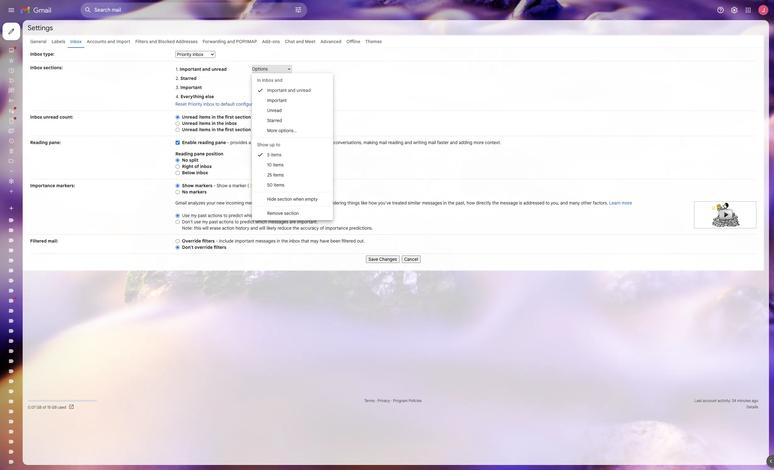 Task type: locate. For each thing, give the bounding box(es) containing it.
other
[[581, 200, 592, 206]]

0 vertical spatial starred
[[181, 75, 197, 81]]

2 no from the top
[[182, 189, 188, 195]]

mail
[[277, 140, 285, 145], [379, 140, 387, 145], [428, 140, 436, 145]]

unread right unread items in the inbox radio
[[182, 121, 198, 126]]

0 vertical spatial pane
[[215, 140, 226, 145]]

this
[[194, 225, 201, 231]]

0 horizontal spatial reading
[[198, 140, 214, 145]]

1 gb from the left
[[37, 405, 42, 410]]

1 horizontal spatial are
[[290, 219, 296, 225]]

of right accuracy
[[320, 225, 324, 231]]

pane
[[215, 140, 226, 145], [194, 151, 205, 157]]

1 reading from the left
[[198, 140, 214, 145]]

1 vertical spatial past
[[209, 219, 218, 225]]

1 horizontal spatial will
[[259, 225, 266, 231]]

1 vertical spatial no
[[182, 189, 188, 195]]

· right terms 'link'
[[376, 399, 377, 403]]

the right reduce
[[293, 225, 300, 231]]

0 vertical spatial no
[[182, 157, 188, 163]]

inbox down unread items in the first section
[[225, 121, 237, 126]]

1 don't from the top
[[182, 219, 193, 225]]

1 no from the top
[[182, 157, 188, 163]]

0 horizontal spatial unread
[[43, 114, 58, 120]]

None checkbox
[[176, 140, 180, 145]]

- for include
[[216, 238, 218, 244]]

will left likely
[[259, 225, 266, 231]]

Use my past actions to predict which messages are important to me. radio
[[176, 213, 180, 218]]

gb right "0.07"
[[37, 405, 42, 410]]

up
[[270, 142, 275, 148]]

list
[[321, 140, 327, 145]]

15
[[47, 405, 51, 410]]

unread items in the inbox
[[182, 121, 237, 126]]

messages up reduce
[[268, 219, 289, 225]]

1 first from the top
[[225, 114, 234, 120]]

filters
[[135, 39, 148, 44]]

filters up don't override filters
[[202, 238, 215, 244]]

in down unread items in the first section
[[212, 121, 216, 126]]

0 horizontal spatial reading
[[30, 140, 48, 145]]

the down unread items in the inbox
[[217, 127, 224, 133]]

a left marker at top left
[[229, 183, 231, 189]]

are up reduce
[[290, 219, 296, 225]]

1 vertical spatial actions
[[219, 219, 234, 225]]

1 horizontal spatial important
[[286, 213, 306, 219]]

unread
[[267, 108, 282, 113], [182, 114, 198, 120], [182, 121, 198, 126], [182, 127, 198, 133]]

a left way
[[249, 140, 251, 145]]

1 horizontal spatial how
[[467, 200, 475, 206]]

program
[[393, 399, 408, 403]]

how right past,
[[467, 200, 475, 206]]

· right privacy link
[[391, 399, 392, 403]]

0 vertical spatial actions
[[208, 213, 223, 219]]

in down unread items in the inbox
[[212, 127, 216, 133]]

- left include
[[216, 238, 218, 244]]

to left default
[[216, 101, 220, 107]]

don't up note:
[[182, 219, 193, 225]]

section up unread items in the first section and inbox, for example (2 : 3).
[[235, 114, 251, 120]]

my inside don't use my past actions to predict which messages are important. note: this will erase action history and will likely reduce the accuracy of importance predictions.
[[202, 219, 208, 225]]

1 horizontal spatial ·
[[391, 399, 392, 403]]

how right like
[[369, 200, 377, 206]]

predictions.
[[350, 225, 373, 231]]

in for unread items in the first section
[[212, 114, 216, 120]]

1 vertical spatial unread
[[297, 88, 311, 93]]

starred up for
[[267, 118, 282, 123]]

history
[[236, 225, 249, 231]]

2 don't from the top
[[182, 245, 194, 250]]

mail right making
[[379, 140, 387, 145]]

messages up likely
[[257, 213, 277, 219]]

details link
[[747, 405, 759, 410]]

0 horizontal spatial mail
[[277, 140, 285, 145]]

Unread items in the first section and inbox, for example (2 : 3). radio
[[176, 127, 180, 132]]

2 horizontal spatial unread
[[297, 88, 311, 93]]

filtered
[[342, 238, 356, 244]]

1 horizontal spatial your
[[311, 140, 320, 145]]

things
[[348, 200, 360, 206]]

inbox down 'right of inbox'
[[196, 170, 208, 176]]

new
[[217, 200, 225, 206]]

gmail analyzes your new incoming messages to predict what's important, considering things like how you've treated similar messages in the past, how directly the message is addressed to you, and many other factors. learn more
[[176, 200, 633, 206]]

actions up erase
[[208, 213, 223, 219]]

None search field
[[81, 3, 307, 18]]

None radio
[[176, 220, 180, 224], [176, 239, 180, 244], [176, 220, 180, 224], [176, 239, 180, 244]]

no for no markers
[[182, 189, 188, 195]]

1 vertical spatial markers
[[189, 189, 207, 195]]

1 vertical spatial starred
[[267, 118, 282, 123]]

advanced
[[321, 39, 342, 44]]

your left the list
[[311, 140, 320, 145]]

configuration
[[236, 101, 263, 107]]

no
[[182, 157, 188, 163], [182, 189, 188, 195]]

no split
[[182, 157, 199, 163]]

my up use
[[191, 213, 197, 219]]

labels
[[52, 39, 65, 44]]

items
[[199, 114, 211, 120], [199, 121, 211, 126], [199, 127, 211, 133], [271, 152, 282, 158], [273, 162, 284, 168], [273, 172, 284, 178], [274, 182, 285, 188]]

past up use
[[198, 213, 207, 219]]

you,
[[551, 200, 560, 206]]

markers
[[195, 183, 213, 189], [189, 189, 207, 195]]

No markers radio
[[176, 190, 180, 195]]

25 items
[[267, 172, 284, 178]]

1. important and unread
[[176, 66, 227, 72]]

inbox down else
[[204, 101, 215, 107]]

messages
[[263, 183, 283, 189], [245, 200, 266, 206], [422, 200, 442, 206], [257, 213, 277, 219], [268, 219, 289, 225], [256, 238, 276, 244]]

0 vertical spatial important.
[[306, 183, 327, 189]]

2 · from the left
[[391, 399, 392, 403]]

inbox
[[225, 121, 237, 126], [200, 164, 212, 169], [196, 170, 208, 176], [289, 238, 300, 244]]

else
[[205, 94, 214, 99]]

settings image
[[731, 6, 739, 14]]

next
[[296, 140, 305, 145]]

add-ons
[[262, 39, 280, 44]]

important down what's
[[286, 213, 306, 219]]

predict down use my past actions to predict which messages are important to me.
[[240, 219, 254, 225]]

unread right unread items in the first section option
[[182, 114, 198, 120]]

0 horizontal spatial are
[[278, 213, 285, 219]]

2 first from the top
[[225, 127, 234, 133]]

import
[[116, 39, 130, 44]]

navigation containing save changes
[[30, 254, 757, 263]]

save
[[369, 257, 379, 262]]

10
[[267, 162, 272, 168]]

0 vertical spatial are
[[278, 213, 285, 219]]

2 vertical spatial -
[[216, 238, 218, 244]]

items for 50 items
[[274, 182, 285, 188]]

important
[[286, 213, 306, 219], [235, 238, 254, 244]]

items up unread items in the inbox
[[199, 114, 211, 120]]

1.
[[176, 66, 179, 72]]

in
[[257, 77, 261, 83]]

will right this
[[202, 225, 209, 231]]

1 horizontal spatial my
[[202, 219, 208, 225]]

activity:
[[718, 399, 732, 403]]

1 horizontal spatial past
[[209, 219, 218, 225]]

first down default
[[225, 114, 234, 120]]

which up likely
[[256, 219, 267, 225]]

example
[[283, 127, 301, 133]]

1 vertical spatial important
[[235, 238, 254, 244]]

show markers - show a marker (
[[182, 183, 250, 189]]

support image
[[717, 6, 725, 14]]

0 vertical spatial don't
[[182, 219, 193, 225]]

treated
[[392, 200, 407, 206]]

last account activity: 34 minutes ago details
[[695, 399, 759, 410]]

to
[[216, 101, 220, 107], [261, 140, 265, 145], [306, 140, 310, 145], [276, 142, 280, 148], [267, 200, 271, 206], [546, 200, 550, 206], [224, 213, 228, 219], [307, 213, 311, 219], [235, 219, 239, 225]]

1 vertical spatial don't
[[182, 245, 194, 250]]

0 horizontal spatial starred
[[181, 75, 197, 81]]

ago
[[752, 399, 759, 403]]

1 horizontal spatial mail
[[379, 140, 387, 145]]

past
[[198, 213, 207, 219], [209, 219, 218, 225]]

0 vertical spatial my
[[191, 213, 197, 219]]

0 vertical spatial unread
[[212, 66, 227, 72]]

unread for unread items in the first section and inbox, for example (2 : 3).
[[182, 127, 198, 133]]

in inbox and
[[257, 77, 283, 83]]

1 how from the left
[[369, 200, 377, 206]]

0 vertical spatial predict
[[272, 200, 286, 206]]

items right 10
[[273, 162, 284, 168]]

starred up 3. important
[[181, 75, 197, 81]]

3 mail from the left
[[428, 140, 436, 145]]

reading left writing
[[389, 140, 404, 145]]

1 horizontal spatial pane
[[215, 140, 226, 145]]

items for 5 items
[[271, 152, 282, 158]]

add-
[[262, 39, 273, 44]]

no up the right
[[182, 157, 188, 163]]

inbox up reading pane:
[[30, 114, 42, 120]]

first for unread items in the first section
[[225, 114, 234, 120]]

Search mail text field
[[94, 7, 277, 13]]

reading pane:
[[30, 140, 61, 145]]

inbox link
[[70, 39, 82, 44]]

reset
[[176, 101, 187, 107]]

addresses
[[176, 39, 198, 44]]

0 horizontal spatial how
[[369, 200, 377, 206]]

filters
[[202, 238, 215, 244], [214, 245, 227, 250]]

0 vertical spatial markers
[[195, 183, 213, 189]]

terms · privacy · program policies
[[365, 399, 422, 403]]

0 vertical spatial past
[[198, 213, 207, 219]]

0 horizontal spatial pane
[[194, 151, 205, 157]]

first up provides
[[225, 127, 234, 133]]

in for unread items in the first section and inbox, for example (2 : 3).
[[212, 127, 216, 133]]

0 horizontal spatial past
[[198, 213, 207, 219]]

unread right unread items in the first section and inbox, for example (2 : 3). radio
[[182, 127, 198, 133]]

accounts
[[87, 39, 106, 44]]

don't inside don't use my past actions to predict which messages are important. note: this will erase action history and will likely reduce the accuracy of importance predictions.
[[182, 219, 193, 225]]

you've
[[378, 200, 391, 206]]

writing
[[414, 140, 427, 145]]

inbox left type:
[[30, 51, 42, 57]]

important down history
[[235, 238, 254, 244]]

is
[[519, 200, 523, 206]]

footer containing terms
[[23, 398, 765, 411]]

count:
[[60, 114, 73, 120]]

2 reading from the left
[[389, 140, 404, 145]]

of inside don't use my past actions to predict which messages are important. note: this will erase action history and will likely reduce the accuracy of importance predictions.
[[320, 225, 324, 231]]

1 vertical spatial important.
[[297, 219, 318, 225]]

predict up remove
[[272, 200, 286, 206]]

important. right as at left top
[[306, 183, 327, 189]]

1 horizontal spatial starred
[[267, 118, 282, 123]]

important. up accuracy
[[297, 219, 318, 225]]

erase
[[210, 225, 221, 231]]

of up below inbox
[[195, 164, 199, 169]]

as
[[300, 183, 305, 189]]

1 horizontal spatial gb
[[52, 405, 57, 410]]

of
[[328, 140, 332, 145], [195, 164, 199, 169], [320, 225, 324, 231], [43, 405, 46, 410]]

1 horizontal spatial more
[[622, 200, 633, 206]]

predict down the incoming
[[229, 213, 243, 219]]

in up unread items in the inbox
[[212, 114, 216, 120]]

0 vertical spatial first
[[225, 114, 234, 120]]

more
[[267, 128, 278, 134]]

messages inside don't use my past actions to predict which messages are important. note: this will erase action history and will likely reduce the accuracy of importance predictions.
[[268, 219, 289, 225]]

don't down override
[[182, 245, 194, 250]]

show left marker at top left
[[217, 183, 228, 189]]

terms link
[[365, 399, 375, 403]]

pane up 'split'
[[194, 151, 205, 157]]

0 vertical spatial important
[[286, 213, 306, 219]]

more right adding
[[474, 140, 484, 145]]

1 vertical spatial more
[[622, 200, 633, 206]]

to up remove
[[267, 200, 271, 206]]

1 vertical spatial which
[[256, 219, 267, 225]]

0 horizontal spatial gb
[[37, 405, 42, 410]]

items right '25'
[[273, 172, 284, 178]]

0 horizontal spatial will
[[202, 225, 209, 231]]

0 horizontal spatial my
[[191, 213, 197, 219]]

options
[[252, 66, 268, 72]]

pane up position
[[215, 140, 226, 145]]

0 vertical spatial reading
[[30, 140, 48, 145]]

3. important
[[176, 85, 202, 90]]

items right the 5
[[271, 152, 282, 158]]

1 horizontal spatial reading
[[176, 151, 193, 157]]

offline link
[[347, 39, 361, 44]]

1 horizontal spatial reading
[[389, 140, 404, 145]]

unread up for
[[267, 108, 282, 113]]

of right the list
[[328, 140, 332, 145]]

No split radio
[[176, 158, 180, 163]]

markers up no markers
[[195, 183, 213, 189]]

gmail
[[176, 200, 187, 206]]

None radio
[[176, 184, 180, 188]]

0 horizontal spatial a
[[229, 183, 231, 189]]

0 horizontal spatial your
[[207, 200, 216, 206]]

more right learn
[[622, 200, 633, 206]]

in
[[212, 114, 216, 120], [212, 121, 216, 126], [212, 127, 216, 133], [444, 200, 447, 206], [277, 238, 280, 244]]

how
[[369, 200, 377, 206], [467, 200, 475, 206]]

are up don't use my past actions to predict which messages are important. note: this will erase action history and will likely reduce the accuracy of importance predictions.
[[278, 213, 285, 219]]

important up the 2. starred
[[180, 66, 201, 72]]

filters down include
[[214, 245, 227, 250]]

0 horizontal spatial show
[[182, 183, 194, 189]]

1 vertical spatial predict
[[229, 213, 243, 219]]

past up erase
[[209, 219, 218, 225]]

important. inside don't use my past actions to predict which messages are important. note: this will erase action history and will likely reduce the accuracy of importance predictions.
[[297, 219, 318, 225]]

items down unread items in the first section
[[199, 121, 211, 126]]

0 vertical spatial more
[[474, 140, 484, 145]]

reading left pane:
[[30, 140, 48, 145]]

the down reduce
[[282, 238, 288, 244]]

when
[[293, 197, 304, 202]]

1 vertical spatial reading
[[176, 151, 193, 157]]

2 how from the left
[[467, 200, 475, 206]]

1 vertical spatial -
[[214, 183, 216, 189]]

0 horizontal spatial more
[[474, 140, 484, 145]]

which up history
[[244, 213, 256, 219]]

1 vertical spatial pane
[[194, 151, 205, 157]]

analyzes
[[188, 200, 206, 206]]

inbox
[[70, 39, 82, 44], [30, 51, 42, 57], [30, 65, 42, 71], [262, 77, 274, 83], [204, 101, 215, 107], [30, 114, 42, 120]]

which inside don't use my past actions to predict which messages are important. note: this will erase action history and will likely reduce the accuracy of importance predictions.
[[256, 219, 267, 225]]

footer
[[23, 398, 765, 411]]

0.07 gb of 15 gb used
[[28, 405, 66, 410]]

Below inbox radio
[[176, 171, 180, 175]]

-
[[227, 140, 229, 145], [214, 183, 216, 189], [216, 238, 218, 244]]

show for show markers - show a marker (
[[182, 183, 194, 189]]

0 vertical spatial -
[[227, 140, 229, 145]]

1 vertical spatial first
[[225, 127, 234, 133]]

1 horizontal spatial a
[[249, 140, 251, 145]]

past inside don't use my past actions to predict which messages are important. note: this will erase action history and will likely reduce the accuracy of importance predictions.
[[209, 219, 218, 225]]

1 vertical spatial my
[[202, 219, 208, 225]]

reading for reading pane:
[[30, 140, 48, 145]]

2 vertical spatial predict
[[240, 219, 254, 225]]

actions up 'action'
[[219, 219, 234, 225]]

your left new
[[207, 200, 216, 206]]

the down unread items in the first section
[[217, 121, 224, 126]]

predict
[[272, 200, 286, 206], [229, 213, 243, 219], [240, 219, 254, 225]]

1 horizontal spatial unread
[[212, 66, 227, 72]]

2 horizontal spatial mail
[[428, 140, 436, 145]]

0 vertical spatial your
[[311, 140, 320, 145]]

2 horizontal spatial show
[[257, 142, 269, 148]]

mail left faster
[[428, 140, 436, 145]]

inbox right in
[[262, 77, 274, 83]]

0 horizontal spatial ·
[[376, 399, 377, 403]]

1 vertical spatial are
[[290, 219, 296, 225]]

0 vertical spatial filters
[[202, 238, 215, 244]]

no right no markers radio
[[182, 189, 188, 195]]

to left you,
[[546, 200, 550, 206]]

inbox for inbox unread count:
[[30, 114, 42, 120]]

navigation
[[0, 20, 76, 470], [30, 254, 757, 263]]

reading up no split
[[176, 151, 193, 157]]

the right directly in the top of the page
[[493, 200, 499, 206]]

inbox down inbox type:
[[30, 65, 42, 71]]

gb right 15
[[52, 405, 57, 410]]



Task type: vqa. For each thing, say whether or not it's contained in the screenshot.
AUG within row
no



Task type: describe. For each thing, give the bounding box(es) containing it.
5 items
[[267, 152, 282, 158]]

Unread items in the first section radio
[[176, 115, 180, 120]]

mail:
[[48, 238, 58, 244]]

unread for unread items in the inbox
[[182, 121, 198, 126]]

position
[[206, 151, 223, 157]]

save changes
[[369, 257, 397, 262]]

messages up use my past actions to predict which messages are important to me.
[[245, 200, 266, 206]]

to right next
[[306, 140, 310, 145]]

2 gb from the left
[[52, 405, 57, 410]]

in down reduce
[[277, 238, 280, 244]]

past,
[[456, 200, 466, 206]]

labels link
[[52, 39, 65, 44]]

Unread items in the inbox radio
[[176, 121, 180, 126]]

gmail image
[[20, 4, 54, 16]]

items for unread items in the first section and inbox, for example (2 : 3).
[[199, 127, 211, 133]]

main menu image
[[8, 6, 15, 14]]

incoming
[[226, 200, 244, 206]]

don't use my past actions to predict which messages are important. note: this will erase action history and will likely reduce the accuracy of importance predictions.
[[182, 219, 373, 231]]

remove section
[[267, 211, 299, 216]]

likely
[[267, 225, 277, 231]]

have
[[320, 238, 330, 244]]

1 vertical spatial a
[[229, 183, 231, 189]]

5
[[267, 152, 270, 158]]

4. everything else
[[176, 94, 214, 99]]

items for unread items in the first section
[[199, 114, 211, 120]]

1 will from the left
[[202, 225, 209, 231]]

items for 10 items
[[273, 162, 284, 168]]

empty
[[305, 197, 318, 202]]

follow link to manage storage image
[[69, 404, 75, 411]]

faster
[[437, 140, 449, 145]]

message
[[500, 200, 518, 206]]

inbox up below inbox
[[200, 164, 212, 169]]

Right of inbox radio
[[176, 164, 180, 169]]

1 vertical spatial filters
[[214, 245, 227, 250]]

making
[[364, 140, 378, 145]]

1 vertical spatial your
[[207, 200, 216, 206]]

what's
[[287, 200, 300, 206]]

accounts and import link
[[87, 39, 130, 44]]

to up 'action'
[[224, 213, 228, 219]]

in left past,
[[444, 200, 447, 206]]

unread for unread items in the first section
[[182, 114, 198, 120]]

sections:
[[43, 65, 63, 71]]

show for show up to
[[257, 142, 269, 148]]

show up to
[[257, 142, 280, 148]]

0.07
[[28, 405, 36, 410]]

to right way
[[261, 140, 265, 145]]

search mail image
[[83, 4, 94, 16]]

marker
[[232, 183, 247, 189]]

enable
[[182, 140, 197, 145]]

hide
[[267, 197, 276, 202]]

may
[[311, 238, 319, 244]]

reading for reading pane position
[[176, 151, 193, 157]]

filters and blocked addresses link
[[135, 39, 198, 44]]

inbox for inbox type:
[[30, 51, 42, 57]]

read
[[266, 140, 276, 145]]

1 horizontal spatial show
[[217, 183, 228, 189]]

use my past actions to predict which messages are important to me.
[[182, 213, 319, 219]]

(2
[[302, 127, 306, 133]]

25
[[267, 172, 272, 178]]

remove
[[267, 211, 283, 216]]

include
[[219, 238, 234, 244]]

section down what's
[[284, 211, 299, 216]]

last
[[695, 399, 702, 403]]

use
[[194, 219, 201, 225]]

actions inside don't use my past actions to predict which messages are important. note: this will erase action history and will likely reduce the accuracy of importance predictions.
[[219, 219, 234, 225]]

first for unread items in the first section and inbox, for example (2 : 3).
[[225, 127, 234, 133]]

advanced search options image
[[292, 3, 305, 16]]

program policies link
[[393, 399, 422, 403]]

policies
[[409, 399, 422, 403]]

pop/imap
[[236, 39, 257, 44]]

the up unread items in the inbox
[[217, 114, 224, 120]]

inbox for inbox link
[[70, 39, 82, 44]]

section up provides
[[235, 127, 251, 133]]

chat and meet link
[[285, 39, 316, 44]]

3.
[[176, 85, 179, 90]]

Don't override filters radio
[[176, 245, 180, 250]]

way
[[252, 140, 260, 145]]

are inside don't use my past actions to predict which messages are important. note: this will erase action history and will likely reduce the accuracy of importance predictions.
[[290, 219, 296, 225]]

override filters - include important messages in the inbox that may have been filtered out.
[[182, 238, 365, 244]]

adding
[[459, 140, 473, 145]]

unread items in the first section and inbox, for example (2 : 3).
[[182, 127, 315, 133]]

section right hide
[[278, 197, 292, 202]]

advanced link
[[321, 39, 342, 44]]

markers for no
[[189, 189, 207, 195]]

to left me.
[[307, 213, 311, 219]]

2 vertical spatial unread
[[43, 114, 58, 120]]

details
[[747, 405, 759, 410]]

save changes button
[[366, 256, 400, 263]]

messages right "similar"
[[422, 200, 442, 206]]

2 mail from the left
[[379, 140, 387, 145]]

importance
[[325, 225, 348, 231]]

for
[[276, 127, 282, 133]]

right of inbox
[[182, 164, 212, 169]]

more options...
[[267, 128, 297, 134]]

important down important and unread
[[267, 98, 287, 103]]

by
[[257, 183, 262, 189]]

- for show
[[214, 183, 216, 189]]

items for 25 items
[[273, 172, 284, 178]]

messages down "25 items"
[[263, 183, 283, 189]]

2. starred
[[176, 75, 197, 81]]

in for unread items in the inbox
[[212, 121, 216, 126]]

priority
[[188, 101, 202, 107]]

the inside don't use my past actions to predict which messages are important. note: this will erase action history and will likely reduce the accuracy of importance predictions.
[[293, 225, 300, 231]]

markers:
[[56, 183, 75, 189]]

10 items
[[267, 162, 284, 168]]

addressed
[[524, 200, 545, 206]]

0 horizontal spatial important
[[235, 238, 254, 244]]

items for unread items in the inbox
[[199, 121, 211, 126]]

1 · from the left
[[376, 399, 377, 403]]

0 vertical spatial a
[[249, 140, 251, 145]]

inbox type:
[[30, 51, 54, 57]]

no markers
[[182, 189, 207, 195]]

4.
[[176, 94, 180, 99]]

chat
[[285, 39, 295, 44]]

filtered mail:
[[30, 238, 58, 244]]

themes link
[[366, 39, 382, 44]]

default
[[221, 101, 235, 107]]

don't for don't override filters
[[182, 245, 194, 250]]

chat and meet
[[285, 39, 316, 44]]

been
[[331, 238, 341, 244]]

unread for unread
[[267, 108, 282, 113]]

messages down likely
[[256, 238, 276, 244]]

filters and blocked addresses
[[135, 39, 198, 44]]

add-ons link
[[262, 39, 280, 44]]

1 mail from the left
[[277, 140, 285, 145]]

to inside don't use my past actions to predict which messages are important. note: this will erase action history and will likely reduce the accuracy of importance predictions.
[[235, 219, 239, 225]]

the left past,
[[448, 200, 455, 206]]

cancel button
[[402, 256, 421, 263]]

that
[[301, 238, 309, 244]]

inbox left that
[[289, 238, 300, 244]]

terms
[[365, 399, 375, 403]]

forwarding and pop/imap link
[[203, 39, 257, 44]]

reading pane position
[[176, 151, 223, 157]]

no for no split
[[182, 157, 188, 163]]

override
[[182, 238, 201, 244]]

context.
[[485, 140, 501, 145]]

link to an instructional video for priority inbox image
[[695, 202, 757, 229]]

2 will from the left
[[259, 225, 266, 231]]

important up the everything
[[181, 85, 202, 90]]

learn
[[610, 200, 621, 206]]

0 vertical spatial which
[[244, 213, 256, 219]]

inbox for inbox sections:
[[30, 65, 42, 71]]

reduce
[[278, 225, 292, 231]]

34
[[733, 399, 737, 403]]

don't for don't use my past actions to predict which messages are important. note: this will erase action history and will likely reduce the accuracy of importance predictions.
[[182, 219, 193, 225]]

enable reading pane - provides a way to read mail right next to your list of conversations, making mail reading and writing mail faster and adding more context.
[[182, 140, 501, 145]]

themes
[[366, 39, 382, 44]]

to right up
[[276, 142, 280, 148]]

right
[[182, 164, 194, 169]]

predict inside don't use my past actions to predict which messages are important. note: this will erase action history and will likely reduce the accuracy of importance predictions.
[[240, 219, 254, 225]]

and inside don't use my past actions to predict which messages are important. note: this will erase action history and will likely reduce the accuracy of importance predictions.
[[251, 225, 258, 231]]

important down in inbox and
[[267, 88, 287, 93]]

of left 15
[[43, 405, 46, 410]]

factors.
[[593, 200, 609, 206]]

below inbox
[[182, 170, 208, 176]]

markers for show
[[195, 183, 213, 189]]

override
[[195, 245, 213, 250]]

important and unread
[[267, 88, 311, 93]]



